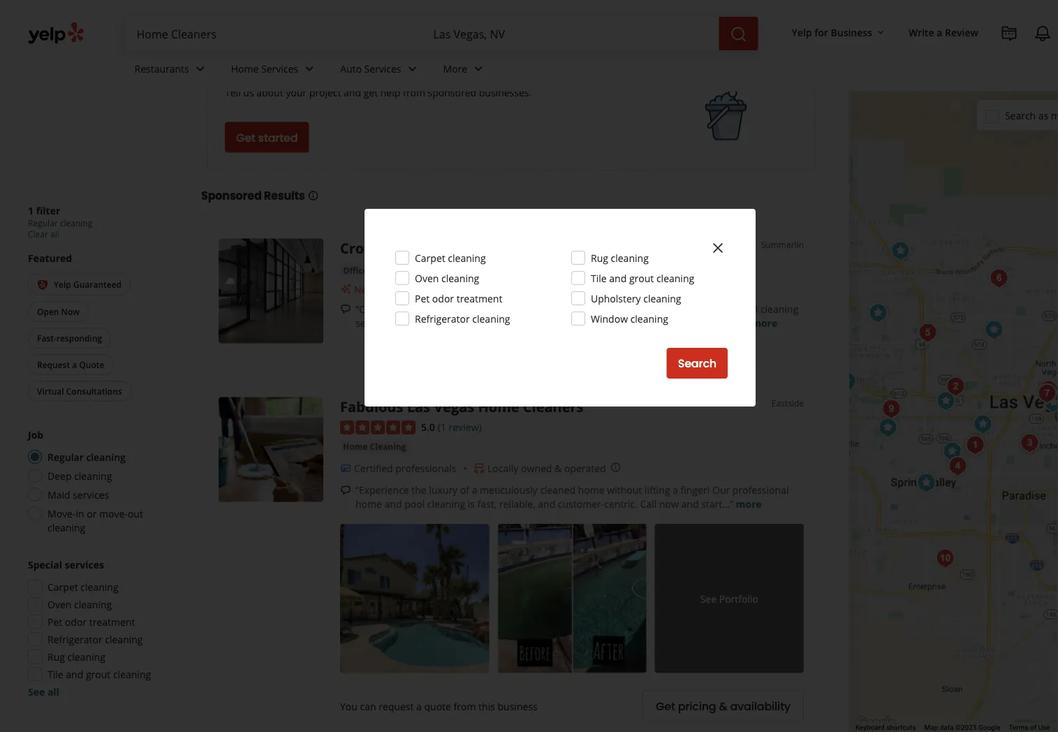 Task type: describe. For each thing, give the bounding box(es) containing it.
job
[[28, 428, 43, 441]]

customer."
[[700, 316, 749, 329]]

1 vertical spatial cleaners
[[523, 397, 584, 416]]

sponsored
[[201, 188, 262, 204]]

terms of use
[[1009, 724, 1051, 732]]

about
[[257, 86, 283, 99]]

without
[[607, 483, 642, 497]]

for inside "crown cleaning company is committed to being the number one choice for commercial cleaning services. we are a small, family-owned business that strives to please every customer."
[[689, 302, 702, 315]]

certified professionals
[[354, 462, 457, 475]]

refrigerator inside search dialog
[[415, 312, 470, 325]]

more for crown cleaning company
[[752, 316, 778, 329]]

services for maid services
[[73, 488, 109, 501]]

24 chevron down v2 image for home services
[[301, 60, 318, 77]]

virtual
[[37, 385, 64, 397]]

open now
[[37, 306, 80, 317]]

er home cleaning image
[[981, 316, 1009, 344]]

free price estimates from local home cleaners image
[[691, 76, 761, 146]]

clear
[[28, 229, 48, 240]]

maid services
[[48, 488, 109, 501]]

pool
[[405, 497, 425, 510]]

option group containing job
[[24, 428, 173, 535]]

owned inside "crown cleaning company is committed to being the number one choice for commercial cleaning services. we are a small, family-owned business that strives to please every customer."
[[500, 316, 531, 329]]

yelp guaranteed
[[54, 279, 122, 290]]

16 speech v2 image
[[340, 304, 351, 315]]

featured group
[[25, 251, 173, 405]]

restaurants
[[135, 62, 189, 75]]

map
[[925, 724, 939, 732]]

& for availability
[[719, 698, 728, 714]]

start…"
[[702, 497, 734, 510]]

project
[[309, 86, 341, 99]]

search dialog
[[0, 0, 1059, 732]]

this
[[479, 700, 495, 713]]

company for "crown
[[433, 302, 477, 315]]

get pricing & availability button
[[643, 691, 804, 721]]

crown
[[340, 239, 385, 258]]

lifting
[[645, 483, 670, 497]]

scrublv image
[[944, 452, 972, 480]]

odor inside search dialog
[[432, 292, 454, 305]]

1 vertical spatial carpet
[[48, 580, 78, 594]]

superb maids image
[[942, 373, 970, 401]]

16 locally owned v2 image
[[474, 463, 485, 474]]

certified
[[354, 462, 393, 475]]

professionals
[[396, 462, 457, 475]]

locally
[[488, 462, 519, 475]]

yelp for yelp for business
[[792, 25, 812, 39]]

summerlin
[[761, 239, 804, 250]]

regular inside 1 filter regular cleaning clear all
[[28, 217, 58, 229]]

refrigerator cleaning inside search dialog
[[415, 312, 510, 325]]

new on yelp
[[354, 283, 411, 296]]

16 yelp guaranteed v2 image
[[37, 279, 48, 291]]

of inside the "experience the luxury of a meticulously cleaned home without lifting a finger! our professional home and pool cleaning is fast, reliable, and customer-centric. call now and start…"
[[460, 483, 470, 497]]

16 certified professionals v2 image
[[340, 463, 351, 474]]

auto
[[340, 62, 362, 75]]

write
[[909, 25, 935, 39]]

home up review)
[[478, 397, 520, 416]]

m
[[1052, 109, 1059, 122]]

joys mobile maids image
[[986, 264, 1014, 292]]

maid
[[48, 488, 70, 501]]

services for special services
[[65, 558, 104, 571]]

the inside the "experience the luxury of a meticulously cleaned home without lifting a finger! our professional home and pool cleaning is fast, reliable, and customer-centric. call now and start…"
[[412, 483, 427, 497]]

we
[[397, 316, 412, 329]]

window cleaning
[[591, 312, 669, 325]]

home inside free price estimates from local home cleaners tell us about your project and get help from sponsored businesses.
[[441, 60, 482, 80]]

terms
[[1009, 724, 1029, 732]]

"crown cleaning company is committed to being the number one choice for commercial cleaning services. we are a small, family-owned business that strives to please every customer."
[[356, 302, 799, 329]]

1 vertical spatial crown cleaning company image
[[833, 368, 861, 396]]

quote
[[424, 700, 451, 713]]

see for see all
[[28, 685, 45, 698]]

see all
[[28, 685, 59, 698]]

estimates
[[295, 60, 365, 80]]

sponsored
[[428, 86, 477, 99]]

fabulous las vegas home cleaners link
[[340, 397, 584, 416]]

see all button
[[28, 685, 59, 698]]

tile and grout cleaning inside search dialog
[[591, 271, 695, 285]]

1 vertical spatial to
[[629, 316, 638, 329]]

move-
[[48, 507, 76, 520]]

all inside group
[[47, 685, 59, 698]]

a down 16 locally owned v2 icon
[[472, 483, 478, 497]]

our
[[713, 483, 730, 497]]

max cleaning solutions image
[[969, 411, 997, 438]]

24 chevron down v2 image for auto services
[[404, 60, 421, 77]]

notifications image
[[1035, 25, 1052, 42]]

projects image
[[1001, 25, 1018, 42]]

services.
[[356, 316, 395, 329]]

business
[[831, 25, 873, 39]]

"experience the luxury of a meticulously cleaned home without lifting a finger! our professional home and pool cleaning is fast, reliable, and customer-centric. call now and start…"
[[356, 483, 789, 510]]

small,
[[440, 316, 466, 329]]

map data ©2023 google
[[925, 724, 1001, 732]]

(1 review)
[[438, 420, 482, 434]]

home cleaning button
[[340, 440, 409, 454]]

a left "quote"
[[416, 700, 422, 713]]

use
[[1039, 724, 1051, 732]]

number
[[598, 302, 635, 315]]

home inside button
[[343, 441, 368, 452]]

cleaning for crown
[[389, 239, 449, 258]]

crown cleaning company office cleaning
[[340, 239, 519, 276]]

pricing
[[678, 698, 717, 714]]

get started button
[[225, 122, 309, 153]]

terms of use link
[[1009, 724, 1051, 732]]

business categories element
[[123, 50, 1059, 91]]

map region
[[677, 42, 1059, 732]]

1 vertical spatial from
[[403, 86, 425, 99]]

carpet cleaning inside search dialog
[[415, 251, 486, 264]]

refrigerator inside group
[[48, 633, 102, 646]]

auto services link
[[329, 50, 432, 91]]

google
[[979, 724, 1001, 732]]

5.0 link
[[421, 419, 435, 434]]

1 vertical spatial business
[[498, 700, 538, 713]]

tile inside search dialog
[[591, 271, 607, 285]]

professional
[[733, 483, 789, 497]]

get for get pricing & availability
[[656, 698, 675, 714]]

tile inside group
[[48, 668, 63, 681]]

1 vertical spatial rug cleaning
[[48, 650, 105, 663]]

business inside "crown cleaning company is committed to being the number one choice for commercial cleaning services. we are a small, family-owned business that strives to please every customer."
[[533, 316, 573, 329]]

cleaning for "crown
[[391, 302, 431, 315]]

2 vertical spatial from
[[454, 700, 476, 713]]

cleaning for home
[[370, 441, 406, 452]]

cleaning inside the "experience the luxury of a meticulously cleaned home without lifting a finger! our professional home and pool cleaning is fast, reliable, and customer-centric. call now and start…"
[[428, 497, 465, 510]]

1 horizontal spatial yelp
[[392, 283, 411, 296]]

1 vertical spatial pet
[[48, 615, 62, 629]]

special
[[28, 558, 62, 571]]

move-in or move-out cleaning
[[48, 507, 143, 534]]

strives
[[597, 316, 626, 329]]

see for see portfolio
[[701, 592, 717, 605]]

"experience
[[356, 483, 409, 497]]

search for search as m
[[1005, 109, 1036, 122]]

eastside
[[772, 397, 804, 409]]

0 horizontal spatial rug
[[48, 650, 65, 663]]

keyboard shortcuts button
[[856, 723, 916, 732]]

clean queen cleaning services image
[[887, 237, 915, 265]]

commercial
[[705, 302, 758, 315]]

open
[[37, 306, 59, 317]]

fabulous las vegas home cleaners image
[[219, 397, 324, 502]]

16 new v2 image
[[340, 284, 351, 295]]

write a review
[[909, 25, 979, 39]]

refrigerator cleaning inside group
[[48, 633, 143, 646]]

as
[[1039, 109, 1049, 122]]

user actions element
[[781, 17, 1059, 103]]

your
[[286, 86, 307, 99]]

that
[[576, 316, 594, 329]]

one
[[638, 302, 655, 315]]

new
[[354, 283, 375, 296]]

write a review link
[[903, 20, 985, 45]]

cleanaholics lv image
[[914, 319, 942, 347]]

pet inside search dialog
[[415, 292, 430, 305]]

help
[[381, 86, 401, 99]]

group containing special services
[[24, 558, 173, 699]]



Task type: locate. For each thing, give the bounding box(es) containing it.
1 horizontal spatial &
[[719, 698, 728, 714]]

24 chevron down v2 image up your
[[301, 60, 318, 77]]

1 horizontal spatial carpet
[[415, 251, 446, 264]]

owned down committed at the top of the page
[[500, 316, 531, 329]]

get left pricing on the bottom of the page
[[656, 698, 675, 714]]

0 vertical spatial search
[[1005, 109, 1036, 122]]

0 vertical spatial cleaners
[[485, 60, 547, 80]]

0 horizontal spatial 24 chevron down v2 image
[[404, 60, 421, 77]]

0 vertical spatial of
[[460, 483, 470, 497]]

0 vertical spatial get
[[236, 130, 255, 145]]

cj cleaning services image
[[1049, 403, 1059, 431]]

0 vertical spatial tile and grout cleaning
[[591, 271, 695, 285]]

1 horizontal spatial home
[[578, 483, 605, 497]]

cleaning up the on on the left top of page
[[370, 264, 406, 276]]

1 horizontal spatial for
[[815, 25, 829, 39]]

get
[[236, 130, 255, 145], [656, 698, 675, 714]]

0 horizontal spatial carpet cleaning
[[48, 580, 119, 594]]

cleaners up locally owned & operated
[[523, 397, 584, 416]]

group
[[24, 558, 173, 699]]

company for crown
[[453, 239, 519, 258]]

0 horizontal spatial home
[[356, 497, 382, 510]]

on
[[377, 283, 389, 296]]

elena's cleaning services image
[[1035, 376, 1059, 404]]

0 vertical spatial refrigerator
[[415, 312, 470, 325]]

1 horizontal spatial of
[[1031, 724, 1037, 732]]

and inside free price estimates from local home cleaners tell us about your project and get help from sponsored businesses.
[[344, 86, 361, 99]]

option group
[[24, 428, 173, 535]]

price
[[257, 60, 293, 80]]

a inside "crown cleaning company is committed to being the number one choice for commercial cleaning services. we are a small, family-owned business that strives to please every customer."
[[432, 316, 437, 329]]

operated
[[565, 462, 606, 475]]

carpet down 'special services'
[[48, 580, 78, 594]]

a inside the request a quote 'button'
[[72, 359, 77, 370]]

a right "are"
[[432, 316, 437, 329]]

the inside "crown cleaning company is committed to being the number one choice for commercial cleaning services. we are a small, family-owned business that strives to please every customer."
[[581, 302, 596, 315]]

or
[[87, 507, 97, 520]]

is
[[479, 302, 486, 315], [468, 497, 475, 510]]

cleaning
[[389, 239, 449, 258], [370, 264, 406, 276], [391, 302, 431, 315], [370, 441, 406, 452]]

to down one on the top right of the page
[[629, 316, 638, 329]]

search image
[[731, 26, 747, 43]]

oven cleaning inside group
[[48, 598, 112, 611]]

is inside the "experience the luxury of a meticulously cleaned home without lifting a finger! our professional home and pool cleaning is fast, reliable, and customer-centric. call now and start…"
[[468, 497, 475, 510]]

home up us
[[231, 62, 259, 75]]

tile up see all button
[[48, 668, 63, 681]]

1 vertical spatial more link
[[736, 497, 762, 510]]

1 services from the left
[[261, 62, 298, 75]]

business
[[533, 316, 573, 329], [498, 700, 538, 713]]

0 vertical spatial oven cleaning
[[415, 271, 480, 285]]

clear all link
[[28, 229, 59, 240]]

restaurants link
[[123, 50, 220, 91]]

1 horizontal spatial oven cleaning
[[415, 271, 480, 285]]

24 chevron down v2 image right 'auto services'
[[404, 60, 421, 77]]

pet up "are"
[[415, 292, 430, 305]]

1 vertical spatial tile
[[48, 668, 63, 681]]

& inside the get pricing & availability button
[[719, 698, 728, 714]]

yelp right the on on the left top of page
[[392, 283, 411, 296]]

bh services image
[[865, 299, 893, 327]]

yelp left business
[[792, 25, 812, 39]]

24 chevron down v2 image right restaurants
[[192, 60, 209, 77]]

luxury
[[429, 483, 458, 497]]

carpet cleaning inside group
[[48, 580, 119, 594]]

0 vertical spatial pet odor treatment
[[415, 292, 503, 305]]

0 horizontal spatial is
[[468, 497, 475, 510]]

0 horizontal spatial services
[[261, 62, 298, 75]]

for inside yelp for business button
[[815, 25, 829, 39]]

upholstery cleaning
[[591, 292, 682, 305]]

ganesha's cleaning services image
[[1040, 389, 1059, 417]]

company inside "crown cleaning company is committed to being the number one choice for commercial cleaning services. we are a small, family-owned business that strives to please every customer."
[[433, 302, 477, 315]]

are
[[414, 316, 429, 329]]

services for auto services
[[364, 62, 401, 75]]

the up that
[[581, 302, 596, 315]]

rug up "upholstery" at the top of the page
[[591, 251, 609, 264]]

carpet inside search dialog
[[415, 251, 446, 264]]

the up pool
[[412, 483, 427, 497]]

close image
[[710, 240, 727, 256]]

refrigerator right we
[[415, 312, 470, 325]]

more link for crown cleaning company
[[752, 316, 778, 329]]

5 star rating image
[[340, 421, 416, 435]]

oven cleaning inside search dialog
[[415, 271, 480, 285]]

0 horizontal spatial pet odor treatment
[[48, 615, 135, 629]]

home services
[[231, 62, 298, 75]]

yelp inside yelp for business button
[[792, 25, 812, 39]]

cleaners inside free price estimates from local home cleaners tell us about your project and get help from sponsored businesses.
[[485, 60, 547, 80]]

upholstery
[[591, 292, 641, 305]]

crown cleaning company link
[[340, 239, 519, 258]]

1 vertical spatial all
[[47, 685, 59, 698]]

cleaning down 5 star rating image
[[370, 441, 406, 452]]

1 horizontal spatial 24 chevron down v2 image
[[470, 60, 487, 77]]

yelp right 16 yelp guaranteed v2 image
[[54, 279, 71, 290]]

16 chevron down v2 image
[[875, 27, 887, 38]]

company up committed at the top of the page
[[453, 239, 519, 258]]

regular down filter
[[28, 217, 58, 229]]

1 24 chevron down v2 image from the left
[[404, 60, 421, 77]]

rug cleaning
[[591, 251, 649, 264], [48, 650, 105, 663]]

&
[[555, 462, 562, 475], [719, 698, 728, 714]]

more down professional at the right of page
[[736, 497, 762, 510]]

1 vertical spatial regular
[[48, 450, 84, 464]]

1
[[28, 204, 34, 217]]

1 vertical spatial home
[[356, 497, 382, 510]]

cleaning inside "crown cleaning company is committed to being the number one choice for commercial cleaning services. we are a small, family-owned business that strives to please every customer."
[[391, 302, 431, 315]]

sparkly house cleaning image
[[1034, 380, 1059, 408]]

tell
[[225, 86, 241, 99]]

guaranteed
[[73, 279, 122, 290]]

every
[[673, 316, 698, 329]]

tile and grout cleaning
[[591, 271, 695, 285], [48, 668, 151, 681]]

see portfolio link
[[655, 524, 804, 673]]

info icon image
[[610, 462, 622, 473], [610, 462, 622, 473]]

owned up cleaned
[[521, 462, 552, 475]]

odor up small,
[[432, 292, 454, 305]]

more link down professional at the right of page
[[736, 497, 762, 510]]

reliable,
[[499, 497, 536, 510]]

16 info v2 image
[[308, 190, 319, 201]]

more than cleaning image
[[874, 414, 902, 442]]

2 24 chevron down v2 image from the left
[[470, 60, 487, 77]]

1 vertical spatial carpet cleaning
[[48, 580, 119, 594]]

yelp
[[792, 25, 812, 39], [54, 279, 71, 290], [392, 283, 411, 296]]

0 vertical spatial carpet cleaning
[[415, 251, 486, 264]]

0 vertical spatial company
[[453, 239, 519, 258]]

24 chevron down v2 image for restaurants
[[192, 60, 209, 77]]

regular up deep
[[48, 450, 84, 464]]

cleaning inside move-in or move-out cleaning
[[48, 521, 85, 534]]

yelp inside the yelp guaranteed "button"
[[54, 279, 71, 290]]

& for operated
[[555, 462, 562, 475]]

for left business
[[815, 25, 829, 39]]

company up small,
[[433, 302, 477, 315]]

1 horizontal spatial is
[[479, 302, 486, 315]]

0 horizontal spatial get
[[236, 130, 255, 145]]

local
[[404, 60, 438, 80]]

quote
[[79, 359, 104, 370]]

0 horizontal spatial crown cleaning company image
[[219, 239, 324, 343]]

oven inside group
[[48, 598, 72, 611]]

get for get started
[[236, 130, 255, 145]]

more link down commercial
[[752, 316, 778, 329]]

tile up "upholstery" at the top of the page
[[591, 271, 607, 285]]

1 vertical spatial the
[[412, 483, 427, 497]]

0 vertical spatial to
[[541, 302, 551, 315]]

1 vertical spatial search
[[678, 356, 717, 371]]

0 vertical spatial crown cleaning company image
[[219, 239, 324, 343]]

tile and grout cleaning inside group
[[48, 668, 151, 681]]

search inside button
[[678, 356, 717, 371]]

business down being
[[533, 316, 573, 329]]

24 chevron down v2 image
[[192, 60, 209, 77], [301, 60, 318, 77]]

grout inside group
[[86, 668, 111, 681]]

oven inside search dialog
[[415, 271, 439, 285]]

cleaning up we
[[391, 302, 431, 315]]

tile and grout cleaning up see all button
[[48, 668, 151, 681]]

1 horizontal spatial treatment
[[457, 292, 503, 305]]

rug cleaning inside search dialog
[[591, 251, 649, 264]]

please
[[641, 316, 670, 329]]

services for home services
[[261, 62, 298, 75]]

move-
[[99, 507, 128, 520]]

d.a.m. cleaning and sanitation services image
[[932, 545, 960, 573]]

you
[[340, 700, 358, 713]]

ladybug cleaning image
[[962, 431, 990, 459], [962, 431, 990, 459]]

0 vertical spatial is
[[479, 302, 486, 315]]

services up "about"
[[261, 62, 298, 75]]

carpet right office cleaning button
[[415, 251, 446, 264]]

0 vertical spatial see
[[701, 592, 717, 605]]

vegas
[[434, 397, 475, 416]]

pet down special
[[48, 615, 62, 629]]

©2023
[[956, 724, 977, 732]]

home down "experience
[[356, 497, 382, 510]]

0 horizontal spatial &
[[555, 462, 562, 475]]

0 horizontal spatial treatment
[[89, 615, 135, 629]]

business right this
[[498, 700, 538, 713]]

evidence cleaning image
[[1016, 429, 1044, 457], [1016, 429, 1044, 457]]

0 vertical spatial &
[[555, 462, 562, 475]]

google image
[[853, 714, 899, 732]]

1 vertical spatial grout
[[86, 668, 111, 681]]

rug
[[591, 251, 609, 264], [48, 650, 65, 663]]

a left quote
[[72, 359, 77, 370]]

get
[[364, 86, 378, 99]]

finger!
[[681, 483, 710, 497]]

shortcuts
[[887, 724, 916, 732]]

oven cleaning down crown cleaning company "link"
[[415, 271, 480, 285]]

0 horizontal spatial carpet
[[48, 580, 78, 594]]

get left started
[[236, 130, 255, 145]]

2 horizontal spatial from
[[454, 700, 476, 713]]

home services link
[[220, 50, 329, 91]]

more down commercial
[[752, 316, 778, 329]]

0 vertical spatial regular
[[28, 217, 58, 229]]

1 24 chevron down v2 image from the left
[[192, 60, 209, 77]]

2 horizontal spatial yelp
[[792, 25, 812, 39]]

results
[[264, 188, 305, 204]]

services
[[73, 488, 109, 501], [65, 558, 104, 571]]

search left as
[[1005, 109, 1036, 122]]

you can request a quote from this business
[[340, 700, 538, 713]]

rug cleaning up "upholstery" at the top of the page
[[591, 251, 649, 264]]

treatment inside group
[[89, 615, 135, 629]]

0 vertical spatial rug cleaning
[[591, 251, 649, 264]]

cleaning inside 1 filter regular cleaning clear all
[[60, 217, 92, 229]]

0 horizontal spatial to
[[541, 302, 551, 315]]

0 vertical spatial pet
[[415, 292, 430, 305]]

lemon house cleaning image
[[878, 395, 906, 423]]

None search field
[[125, 17, 761, 50]]

for
[[815, 25, 829, 39], [689, 302, 702, 315]]

rug up see all button
[[48, 650, 65, 663]]

from left this
[[454, 700, 476, 713]]

cleaning inside button
[[370, 441, 406, 452]]

0 vertical spatial from
[[368, 60, 402, 80]]

proficient clean image
[[913, 469, 941, 497]]

is up "family-"
[[479, 302, 486, 315]]

call
[[640, 497, 657, 510]]

0 horizontal spatial tile and grout cleaning
[[48, 668, 151, 681]]

0 vertical spatial tile
[[591, 271, 607, 285]]

is inside "crown cleaning company is committed to being the number one choice for commercial cleaning services. we are a small, family-owned business that strives to please every customer."
[[479, 302, 486, 315]]

consultations
[[66, 385, 122, 397]]

0 horizontal spatial tile
[[48, 668, 63, 681]]

0 vertical spatial carpet
[[415, 251, 446, 264]]

is left fast,
[[468, 497, 475, 510]]

carpet cleaning up small,
[[415, 251, 486, 264]]

locally owned & operated
[[488, 462, 606, 475]]

fast-responding
[[37, 332, 102, 344]]

1 horizontal spatial to
[[629, 316, 638, 329]]

from
[[368, 60, 402, 80], [403, 86, 425, 99], [454, 700, 476, 713]]

businesses.
[[479, 86, 532, 99]]

0 vertical spatial home
[[578, 483, 605, 497]]

0 vertical spatial odor
[[432, 292, 454, 305]]

of right luxury
[[460, 483, 470, 497]]

1 vertical spatial of
[[1031, 724, 1037, 732]]

1 horizontal spatial carpet cleaning
[[415, 251, 486, 264]]

1 horizontal spatial see
[[701, 592, 717, 605]]

tile and grout cleaning up the upholstery cleaning
[[591, 271, 695, 285]]

1 horizontal spatial 24 chevron down v2 image
[[301, 60, 318, 77]]

pet odor treatment down 'special services'
[[48, 615, 135, 629]]

1 horizontal spatial services
[[364, 62, 401, 75]]

fabulous las vegas home cleaners
[[340, 397, 584, 416]]

and inside group
[[66, 668, 83, 681]]

24 chevron down v2 image inside home services link
[[301, 60, 318, 77]]

company inside 'crown cleaning company office cleaning'
[[453, 239, 519, 258]]

home inside business categories element
[[231, 62, 259, 75]]

1 vertical spatial pet odor treatment
[[48, 615, 135, 629]]

24 chevron down v2 image
[[404, 60, 421, 77], [470, 60, 487, 77]]

24 chevron down v2 image inside restaurants link
[[192, 60, 209, 77]]

review)
[[449, 420, 482, 434]]

2 24 chevron down v2 image from the left
[[301, 60, 318, 77]]

search
[[1005, 109, 1036, 122], [678, 356, 717, 371]]

free price estimates from local home cleaners tell us about your project and get help from sponsored businesses.
[[225, 60, 547, 99]]

odor inside group
[[65, 615, 87, 629]]

"crown
[[356, 302, 389, 315]]

carpet
[[415, 251, 446, 264], [48, 580, 78, 594]]

0 horizontal spatial refrigerator
[[48, 633, 102, 646]]

& up cleaned
[[555, 462, 562, 475]]

0 horizontal spatial grout
[[86, 668, 111, 681]]

the maids of las vegas image
[[932, 387, 960, 415]]

0 vertical spatial the
[[581, 302, 596, 315]]

to left being
[[541, 302, 551, 315]]

(1 review) link
[[438, 419, 482, 434]]

1 filter regular cleaning clear all
[[28, 204, 92, 240]]

of
[[460, 483, 470, 497], [1031, 724, 1037, 732]]

1 vertical spatial &
[[719, 698, 728, 714]]

5.0
[[421, 420, 435, 434]]

1 vertical spatial treatment
[[89, 615, 135, 629]]

0 horizontal spatial oven cleaning
[[48, 598, 112, 611]]

oven cleaning down 'special services'
[[48, 598, 112, 611]]

of left use
[[1031, 724, 1037, 732]]

sponsored results
[[201, 188, 305, 204]]

grout inside search dialog
[[629, 271, 654, 285]]

0 horizontal spatial pet
[[48, 615, 62, 629]]

& right pricing on the bottom of the page
[[719, 698, 728, 714]]

home cleaning link
[[340, 440, 409, 454]]

now
[[61, 306, 80, 317]]

carpet cleaning down 'special services'
[[48, 580, 119, 594]]

cleaning up office cleaning link
[[389, 239, 449, 258]]

keyboard shortcuts
[[856, 724, 916, 732]]

home cleaning
[[343, 441, 406, 452]]

1 vertical spatial odor
[[65, 615, 87, 629]]

0 horizontal spatial of
[[460, 483, 470, 497]]

review
[[945, 25, 979, 39]]

home up 16 certified professionals v2 image on the bottom left
[[343, 441, 368, 452]]

lv aces cleaning image
[[939, 438, 967, 466]]

responding
[[56, 332, 102, 344]]

home
[[441, 60, 482, 80], [231, 62, 259, 75], [478, 397, 520, 416], [343, 441, 368, 452]]

crown cleaning company image
[[219, 239, 324, 343], [833, 368, 861, 396]]

oven down 'special services'
[[48, 598, 72, 611]]

0 vertical spatial more
[[752, 316, 778, 329]]

oven
[[415, 271, 439, 285], [48, 598, 72, 611]]

home up customer-
[[578, 483, 605, 497]]

1 vertical spatial for
[[689, 302, 702, 315]]

0 horizontal spatial the
[[412, 483, 427, 497]]

more link
[[432, 50, 498, 91]]

get pricing & availability
[[656, 698, 791, 714]]

0 horizontal spatial search
[[678, 356, 717, 371]]

a up now
[[673, 483, 678, 497]]

more
[[752, 316, 778, 329], [736, 497, 762, 510]]

0 horizontal spatial from
[[368, 60, 402, 80]]

1 horizontal spatial get
[[656, 698, 675, 714]]

see portfolio
[[701, 592, 759, 605]]

customer-
[[558, 497, 605, 510]]

1 vertical spatial owned
[[521, 462, 552, 475]]

from down local
[[403, 86, 425, 99]]

rug cleaning up see all button
[[48, 650, 105, 663]]

1 horizontal spatial rug
[[591, 251, 609, 264]]

0 horizontal spatial see
[[28, 685, 45, 698]]

cleaners up businesses.
[[485, 60, 547, 80]]

24 chevron down v2 image right more
[[470, 60, 487, 77]]

24 chevron down v2 image for more
[[470, 60, 487, 77]]

1 vertical spatial rug
[[48, 650, 65, 663]]

started
[[258, 130, 298, 145]]

0 vertical spatial for
[[815, 25, 829, 39]]

refrigerator up see all button
[[48, 633, 102, 646]]

fast-
[[37, 332, 56, 344]]

grout
[[629, 271, 654, 285], [86, 668, 111, 681]]

search down every
[[678, 356, 717, 371]]

1 horizontal spatial refrigerator
[[415, 312, 470, 325]]

more link for fabulous las vegas home cleaners
[[736, 497, 762, 510]]

oven down crown cleaning company "link"
[[415, 271, 439, 285]]

see inside group
[[28, 685, 45, 698]]

all inside 1 filter regular cleaning clear all
[[50, 229, 59, 240]]

more for fabulous las vegas home cleaners
[[736, 497, 762, 510]]

odor down 'special services'
[[65, 615, 87, 629]]

get started
[[236, 130, 298, 145]]

rug inside search dialog
[[591, 251, 609, 264]]

0 vertical spatial all
[[50, 229, 59, 240]]

1 vertical spatial tile and grout cleaning
[[48, 668, 151, 681]]

home up sponsored
[[441, 60, 482, 80]]

1 horizontal spatial from
[[403, 86, 425, 99]]

2 services from the left
[[364, 62, 401, 75]]

1 vertical spatial services
[[65, 558, 104, 571]]

cleaning inside "crown cleaning company is committed to being the number one choice for commercial cleaning services. we are a small, family-owned business that strives to please every customer."
[[761, 302, 799, 315]]

request a quote button
[[28, 354, 113, 375]]

1 horizontal spatial odor
[[432, 292, 454, 305]]

centric.
[[605, 497, 638, 510]]

16 speech v2 image
[[340, 485, 351, 496]]

pet odor treatment inside search dialog
[[415, 292, 503, 305]]

services up help
[[364, 62, 401, 75]]

a right write
[[937, 25, 943, 39]]

a inside write a review link
[[937, 25, 943, 39]]

services right special
[[65, 558, 104, 571]]

now
[[660, 497, 679, 510]]

from up help
[[368, 60, 402, 80]]

1 horizontal spatial the
[[581, 302, 596, 315]]

24 chevron down v2 image inside the auto services link
[[404, 60, 421, 77]]

treatment inside search dialog
[[457, 292, 503, 305]]

cleaned
[[540, 483, 576, 497]]

yelp for yelp guaranteed
[[54, 279, 71, 290]]

yelp guaranteed button
[[28, 274, 131, 296]]

0 horizontal spatial rug cleaning
[[48, 650, 105, 663]]

pet odor treatment up small,
[[415, 292, 503, 305]]

deep cleaning
[[48, 469, 112, 482]]

1 vertical spatial see
[[28, 685, 45, 698]]

services up or on the left bottom
[[73, 488, 109, 501]]

24 chevron down v2 image inside more link
[[470, 60, 487, 77]]

and inside search dialog
[[610, 271, 627, 285]]

fabulous
[[340, 397, 403, 416]]

request
[[379, 700, 414, 713]]

for up every
[[689, 302, 702, 315]]

1 horizontal spatial crown cleaning company image
[[833, 368, 861, 396]]

search for search
[[678, 356, 717, 371]]



Task type: vqa. For each thing, say whether or not it's contained in the screenshot.
'Air' in the Heating & Air Conditioning/HVAC, Plumbing
no



